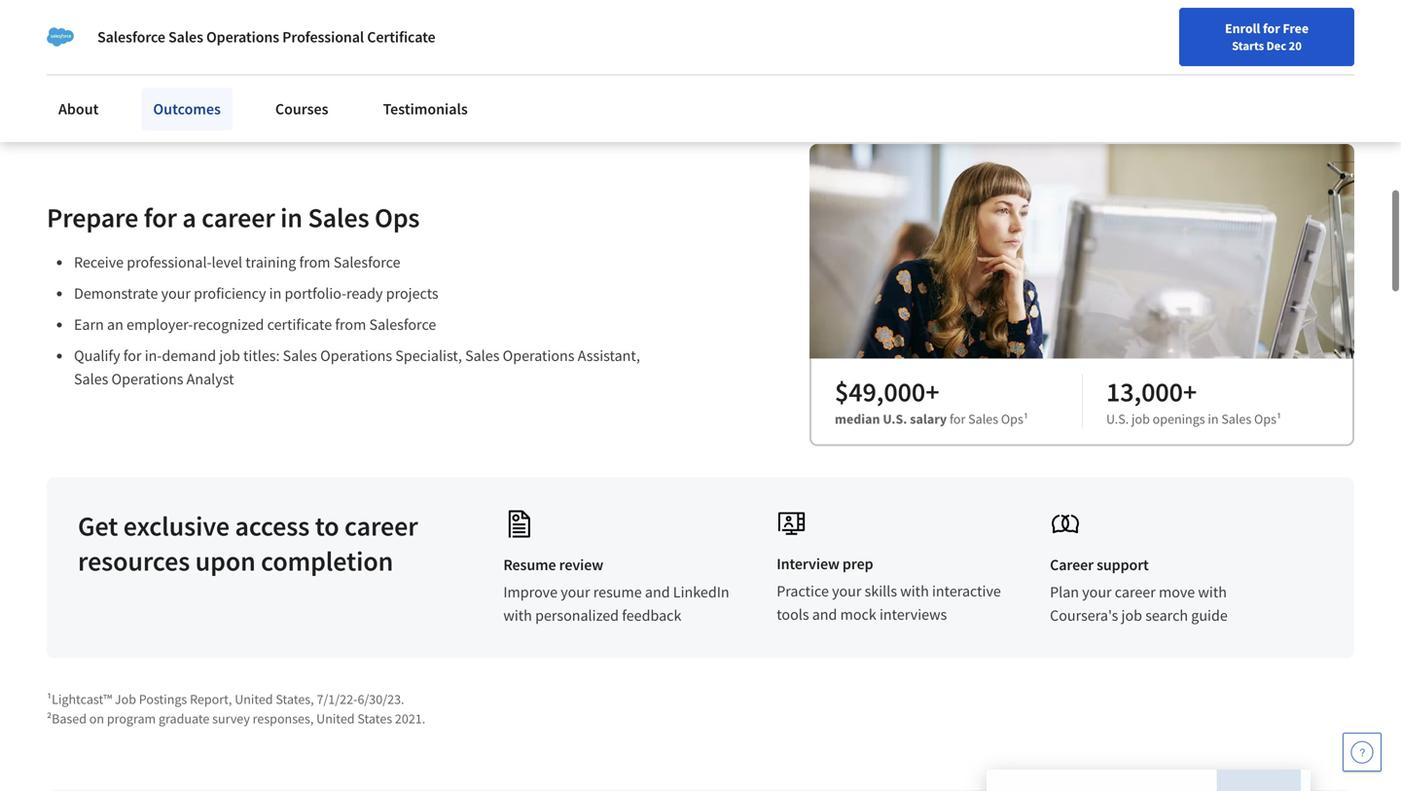 Task type: vqa. For each thing, say whether or not it's contained in the screenshot.


Task type: locate. For each thing, give the bounding box(es) containing it.
for up dec
[[1264, 19, 1281, 37]]

your up coursera's
[[1083, 583, 1112, 602]]

salesforce right salesforce icon
[[97, 27, 165, 47]]

salesforce up ready
[[334, 252, 401, 272]]

free
[[1283, 19, 1309, 37]]

2 vertical spatial job
[[1122, 606, 1143, 625]]

openings
[[1153, 410, 1206, 428]]

1 vertical spatial united
[[317, 710, 355, 728]]

2 horizontal spatial career
[[1115, 583, 1156, 602]]

postings
[[139, 691, 187, 708]]

outcomes
[[153, 99, 221, 119]]

ops
[[375, 200, 420, 234], [1002, 410, 1024, 428], [1255, 410, 1277, 428]]

prepare
[[47, 200, 138, 234]]

job up analyst
[[219, 346, 240, 365]]

ops inside $49,000 + median u.s. salary for sales ops ¹
[[1002, 410, 1024, 428]]

2 vertical spatial career
[[1115, 583, 1156, 602]]

ops for 13,000
[[1255, 410, 1277, 428]]

with inside "career support plan your career move with coursera's job search guide"
[[1199, 583, 1227, 602]]

for inside $49,000 + median u.s. salary for sales ops ¹
[[950, 410, 966, 428]]

+ up salary
[[926, 375, 940, 409]]

sales right salary
[[969, 410, 999, 428]]

0 vertical spatial and
[[645, 583, 670, 602]]

and up feedback
[[645, 583, 670, 602]]

career right to
[[345, 509, 418, 543]]

from down ready
[[335, 315, 366, 334]]

report,
[[190, 691, 232, 708]]

operations right "about" at the left
[[206, 27, 279, 47]]

about
[[58, 99, 99, 119]]

1 horizontal spatial and
[[813, 605, 838, 624]]

0 horizontal spatial +
[[926, 375, 940, 409]]

prep
[[843, 554, 874, 574]]

specialist,
[[396, 346, 462, 365]]

get
[[78, 509, 118, 543]]

level
[[212, 252, 242, 272]]

20
[[1289, 38, 1302, 54]]

2 ¹ from the left
[[1277, 410, 1282, 428]]

median
[[835, 410, 881, 428]]

ops for $49,000
[[1002, 410, 1024, 428]]

2 horizontal spatial ops
[[1255, 410, 1277, 428]]

testimonials
[[383, 99, 468, 119]]

exclusive
[[123, 509, 230, 543]]

1 vertical spatial career
[[345, 509, 418, 543]]

6/30/23.
[[358, 691, 404, 708]]

portfolio-
[[285, 284, 347, 303]]

1 horizontal spatial ops
[[1002, 410, 1024, 428]]

0 vertical spatial job
[[219, 346, 240, 365]]

coursera
[[202, 28, 263, 48]]

learn more about coursera for business
[[79, 28, 348, 48]]

1 vertical spatial in
[[269, 284, 282, 303]]

+
[[926, 375, 940, 409], [1184, 375, 1198, 409]]

personalized
[[535, 606, 619, 625]]

ops right salary
[[1002, 410, 1024, 428]]

skills
[[865, 582, 898, 601]]

u.s.
[[883, 410, 908, 428], [1107, 410, 1129, 428]]

²based
[[47, 710, 87, 728]]

0 vertical spatial in
[[281, 200, 303, 234]]

from up portfolio-
[[299, 252, 331, 272]]

operations
[[206, 27, 279, 47], [320, 346, 392, 365], [503, 346, 575, 365], [111, 369, 183, 389]]

salesforce
[[97, 27, 165, 47], [334, 252, 401, 272], [369, 315, 436, 334]]

¹ inside $49,000 + median u.s. salary for sales ops ¹
[[1024, 410, 1029, 428]]

earn
[[74, 315, 104, 334]]

united down 7/1/22-
[[317, 710, 355, 728]]

+ up the openings
[[1184, 375, 1198, 409]]

2 horizontal spatial with
[[1199, 583, 1227, 602]]

for for demand
[[123, 346, 142, 365]]

1 horizontal spatial u.s.
[[1107, 410, 1129, 428]]

and
[[645, 583, 670, 602], [813, 605, 838, 624]]

testimonials link
[[371, 88, 480, 130]]

ops inside 13,000 + u.s. job openings in sales ops ¹
[[1255, 410, 1277, 428]]

your inside the interview prep practice your skills with interactive tools and mock interviews
[[832, 582, 862, 601]]

and right tools
[[813, 605, 838, 624]]

your inside resume review improve your resume and linkedin with personalized feedback
[[561, 583, 590, 602]]

0 horizontal spatial from
[[299, 252, 331, 272]]

enroll for free starts dec 20
[[1226, 19, 1309, 54]]

+ inside 13,000 + u.s. job openings in sales ops ¹
[[1184, 375, 1198, 409]]

your up personalized
[[561, 583, 590, 602]]

recognized
[[193, 315, 264, 334]]

learn
[[79, 28, 117, 48]]

in up training
[[281, 200, 303, 234]]

1 horizontal spatial ¹
[[1277, 410, 1282, 428]]

states,
[[276, 691, 314, 708]]

plan
[[1050, 583, 1080, 602]]

2021.
[[395, 710, 426, 728]]

u.s. down 13,000
[[1107, 410, 1129, 428]]

0 horizontal spatial with
[[504, 606, 532, 625]]

your for career support plan your career move with coursera's job search guide
[[1083, 583, 1112, 602]]

sales
[[168, 27, 203, 47], [308, 200, 369, 234], [283, 346, 317, 365], [465, 346, 500, 365], [74, 369, 108, 389], [969, 410, 999, 428], [1222, 410, 1252, 428]]

0 horizontal spatial ¹
[[1024, 410, 1029, 428]]

+ inside $49,000 + median u.s. salary for sales ops ¹
[[926, 375, 940, 409]]

1 vertical spatial and
[[813, 605, 838, 624]]

u.s. down $49,000
[[883, 410, 908, 428]]

job inside "career support plan your career move with coursera's job search guide"
[[1122, 606, 1143, 625]]

salesforce down projects
[[369, 315, 436, 334]]

¹ inside 13,000 + u.s. job openings in sales ops ¹
[[1277, 410, 1282, 428]]

1 horizontal spatial with
[[901, 582, 929, 601]]

with up guide
[[1199, 583, 1227, 602]]

in right the openings
[[1208, 410, 1219, 428]]

salesforce sales operations professional certificate
[[97, 27, 436, 47]]

1 horizontal spatial +
[[1184, 375, 1198, 409]]

in down training
[[269, 284, 282, 303]]

with up interviews
[[901, 582, 929, 601]]

0 vertical spatial career
[[202, 200, 275, 234]]

operations down ready
[[320, 346, 392, 365]]

your inside "career support plan your career move with coursera's job search guide"
[[1083, 583, 1112, 602]]

¹
[[1024, 410, 1029, 428], [1277, 410, 1282, 428]]

sales inside $49,000 + median u.s. salary for sales ops ¹
[[969, 410, 999, 428]]

career inside "career support plan your career move with coursera's job search guide"
[[1115, 583, 1156, 602]]

ops right the openings
[[1255, 410, 1277, 428]]

$49,000 + median u.s. salary for sales ops ¹
[[835, 375, 1029, 428]]

1 vertical spatial from
[[335, 315, 366, 334]]

+ for 13,000
[[1184, 375, 1198, 409]]

your
[[161, 284, 191, 303], [832, 582, 862, 601], [561, 583, 590, 602], [1083, 583, 1112, 602]]

and inside the interview prep practice your skills with interactive tools and mock interviews
[[813, 605, 838, 624]]

1 horizontal spatial career
[[345, 509, 418, 543]]

job down 13,000
[[1132, 410, 1150, 428]]

job left the search
[[1122, 606, 1143, 625]]

ops up projects
[[375, 200, 420, 234]]

professional
[[282, 27, 364, 47]]

upon
[[195, 544, 256, 578]]

coursera image
[[23, 16, 147, 47]]

1 vertical spatial job
[[1132, 410, 1150, 428]]

job
[[115, 691, 136, 708]]

projects
[[386, 284, 439, 303]]

0 vertical spatial united
[[235, 691, 273, 708]]

in inside 13,000 + u.s. job openings in sales ops ¹
[[1208, 410, 1219, 428]]

u.s. inside 13,000 + u.s. job openings in sales ops ¹
[[1107, 410, 1129, 428]]

on
[[89, 710, 104, 728]]

with down "improve"
[[504, 606, 532, 625]]

2 u.s. from the left
[[1107, 410, 1129, 428]]

qualify
[[74, 346, 120, 365]]

for left in-
[[123, 346, 142, 365]]

for left a
[[144, 200, 177, 234]]

7/1/22-
[[317, 691, 358, 708]]

2 vertical spatial in
[[1208, 410, 1219, 428]]

united up the survey
[[235, 691, 273, 708]]

menu item
[[1030, 19, 1155, 83]]

completion
[[261, 544, 393, 578]]

None search field
[[277, 12, 599, 51]]

help center image
[[1351, 741, 1375, 764]]

sales right the openings
[[1222, 410, 1252, 428]]

job
[[219, 346, 240, 365], [1132, 410, 1150, 428], [1122, 606, 1143, 625]]

feedback
[[622, 606, 682, 625]]

for inside the enroll for free starts dec 20
[[1264, 19, 1281, 37]]

1 horizontal spatial from
[[335, 315, 366, 334]]

career down support
[[1115, 583, 1156, 602]]

with
[[901, 582, 929, 601], [1199, 583, 1227, 602], [504, 606, 532, 625]]

2 + from the left
[[1184, 375, 1198, 409]]

1 + from the left
[[926, 375, 940, 409]]

career inside get exclusive access to career resources upon completion
[[345, 509, 418, 543]]

move
[[1159, 583, 1196, 602]]

resume review improve your resume and linkedin with personalized feedback
[[504, 555, 730, 625]]

career up "receive professional-level training from salesforce"
[[202, 200, 275, 234]]

dec
[[1267, 38, 1287, 54]]

0 horizontal spatial and
[[645, 583, 670, 602]]

1 ¹ from the left
[[1024, 410, 1029, 428]]

1 u.s. from the left
[[883, 410, 908, 428]]

0 horizontal spatial u.s.
[[883, 410, 908, 428]]

for inside qualify for in-demand job titles: sales operations specialist, sales operations assistant, sales operations analyst
[[123, 346, 142, 365]]

employer-
[[127, 315, 193, 334]]

your up mock
[[832, 582, 862, 601]]

ready
[[347, 284, 383, 303]]

tools
[[777, 605, 809, 624]]

for right salary
[[950, 410, 966, 428]]

to
[[315, 509, 339, 543]]

analyst
[[187, 369, 234, 389]]

0 vertical spatial from
[[299, 252, 331, 272]]

starts
[[1233, 38, 1265, 54]]

salary
[[910, 410, 947, 428]]



Task type: describe. For each thing, give the bounding box(es) containing it.
training
[[246, 252, 296, 272]]

your for resume review improve your resume and linkedin with personalized feedback
[[561, 583, 590, 602]]

states
[[358, 710, 392, 728]]

demand
[[162, 346, 216, 365]]

for for career
[[144, 200, 177, 234]]

resume
[[594, 583, 642, 602]]

¹lightcast™ job postings report, united states, 7/1/22-6/30/23. ²based on program graduate survey responses, united states 2021.
[[47, 691, 426, 728]]

linkedin
[[673, 583, 730, 602]]

interview prep practice your skills with interactive tools and mock interviews
[[777, 554, 1002, 624]]

2 vertical spatial salesforce
[[369, 315, 436, 334]]

earn an employer-recognized certificate from salesforce
[[74, 315, 436, 334]]

interview
[[777, 554, 840, 574]]

1 horizontal spatial united
[[317, 710, 355, 728]]

0 vertical spatial salesforce
[[97, 27, 165, 47]]

operations down in-
[[111, 369, 183, 389]]

mock
[[841, 605, 877, 624]]

professional-
[[127, 252, 212, 272]]

1 vertical spatial salesforce
[[334, 252, 401, 272]]

resources
[[78, 544, 190, 578]]

u.s. inside $49,000 + median u.s. salary for sales ops ¹
[[883, 410, 908, 428]]

$49,000
[[835, 375, 926, 409]]

review
[[559, 555, 604, 575]]

survey
[[212, 710, 250, 728]]

improve
[[504, 583, 558, 602]]

career for access
[[345, 509, 418, 543]]

certificate
[[367, 27, 436, 47]]

and inside resume review improve your resume and linkedin with personalized feedback
[[645, 583, 670, 602]]

your for interview prep practice your skills with interactive tools and mock interviews
[[832, 582, 862, 601]]

salesforce image
[[47, 23, 74, 51]]

0 horizontal spatial career
[[202, 200, 275, 234]]

an
[[107, 315, 123, 334]]

with inside resume review improve your resume and linkedin with personalized feedback
[[504, 606, 532, 625]]

job inside 13,000 + u.s. job openings in sales ops ¹
[[1132, 410, 1150, 428]]

certificate
[[267, 315, 332, 334]]

titles:
[[243, 346, 280, 365]]

graduate
[[159, 710, 210, 728]]

receive professional-level training from salesforce
[[74, 252, 401, 272]]

outcomes link
[[142, 88, 233, 130]]

career support plan your career move with coursera's job search guide
[[1050, 555, 1228, 625]]

practice
[[777, 582, 829, 601]]

demonstrate
[[74, 284, 158, 303]]

operations left the "assistant,"
[[503, 346, 575, 365]]

proficiency
[[194, 284, 266, 303]]

in-
[[145, 346, 162, 365]]

resume
[[504, 555, 556, 575]]

sales right more
[[168, 27, 203, 47]]

support
[[1097, 555, 1149, 575]]

search
[[1146, 606, 1189, 625]]

a
[[182, 200, 196, 234]]

prepare for a career in sales ops
[[47, 200, 420, 234]]

about link
[[47, 88, 110, 130]]

more
[[120, 28, 156, 48]]

0 horizontal spatial united
[[235, 691, 273, 708]]

sales up portfolio-
[[308, 200, 369, 234]]

coursera enterprise logos image
[[921, 0, 1310, 35]]

coursera's
[[1050, 606, 1119, 625]]

program
[[107, 710, 156, 728]]

learn more about coursera for business link
[[79, 28, 348, 48]]

sales inside 13,000 + u.s. job openings in sales ops ¹
[[1222, 410, 1252, 428]]

your down professional-
[[161, 284, 191, 303]]

get exclusive access to career resources upon completion
[[78, 509, 418, 578]]

13,000
[[1107, 375, 1184, 409]]

business
[[289, 28, 348, 48]]

enroll
[[1226, 19, 1261, 37]]

career for plan
[[1115, 583, 1156, 602]]

¹ for $49,000
[[1024, 410, 1029, 428]]

for left business
[[266, 28, 286, 48]]

coursera career certificate image
[[987, 770, 1311, 791]]

qualify for in-demand job titles: sales operations specialist, sales operations assistant, sales operations analyst
[[74, 346, 640, 389]]

interviews
[[880, 605, 948, 624]]

for for starts
[[1264, 19, 1281, 37]]

access
[[235, 509, 310, 543]]

responses,
[[253, 710, 314, 728]]

about
[[159, 28, 199, 48]]

show notifications image
[[1175, 24, 1199, 48]]

courses link
[[264, 88, 340, 130]]

13,000 + u.s. job openings in sales ops ¹
[[1107, 375, 1282, 428]]

sales down certificate
[[283, 346, 317, 365]]

+ for $49,000
[[926, 375, 940, 409]]

interactive
[[933, 582, 1002, 601]]

0 horizontal spatial ops
[[375, 200, 420, 234]]

¹ for 13,000
[[1277, 410, 1282, 428]]

sales down qualify
[[74, 369, 108, 389]]

demonstrate your proficiency in portfolio-ready projects
[[74, 284, 439, 303]]

assistant,
[[578, 346, 640, 365]]

job inside qualify for in-demand job titles: sales operations specialist, sales operations assistant, sales operations analyst
[[219, 346, 240, 365]]

receive
[[74, 252, 124, 272]]

guide
[[1192, 606, 1228, 625]]

courses
[[275, 99, 329, 119]]

sales right 'specialist,'
[[465, 346, 500, 365]]

with inside the interview prep practice your skills with interactive tools and mock interviews
[[901, 582, 929, 601]]



